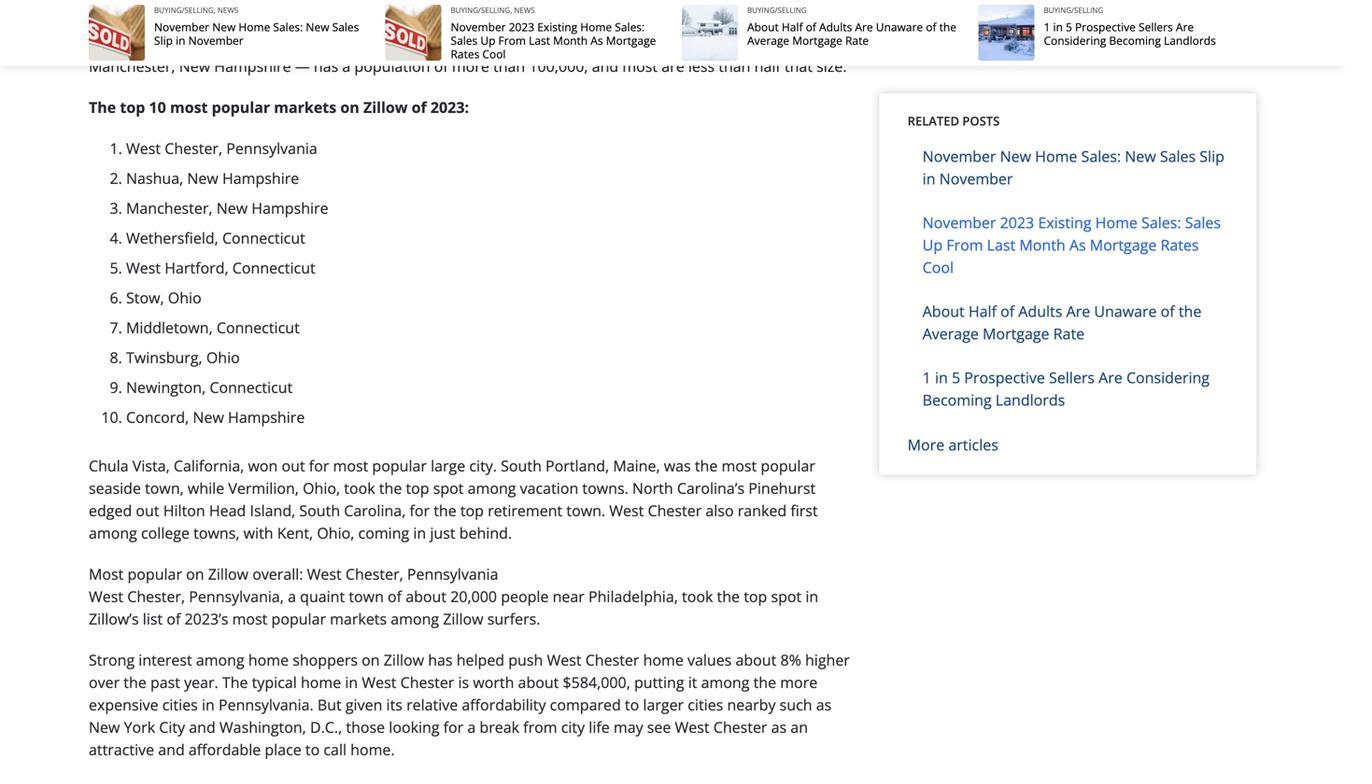Task type: describe. For each thing, give the bounding box(es) containing it.
8%
[[780, 650, 801, 670]]

connecticut down wethersfield, connecticut
[[232, 258, 315, 278]]

0 vertical spatial as
[[816, 695, 832, 715]]

20,000
[[450, 587, 497, 607]]

markets inside most popular on zillow overall: west chester, pennsylvania west chester, pennsylvania, a quaint town of about 20,000 people near philadelphia, took the top spot in zillow's list of 2023's most popular markets among zillow surfers.
[[330, 609, 387, 629]]

attractive
[[89, 740, 154, 759]]

only
[[765, 34, 794, 54]]

see
[[647, 717, 671, 737]]

city
[[561, 717, 585, 737]]

2023.
[[492, 34, 530, 54]]

overall:
[[252, 564, 303, 584]]

0 horizontal spatial out
[[136, 501, 159, 521]]

hilton
[[163, 501, 205, 521]]

less
[[688, 56, 715, 76]]

strong interest among home shoppers on zillow has helped push west chester home values about 8% higher over the past year. the typical home in west chester is worth about $584,000, putting it among the more expensive cities in pennsylvania. but given its relative affordability compared to larger cities nearby such as new york city and washington, d.c., those looking for a break from city life may see west chester as an attractive and affordable place to call home.
[[89, 650, 850, 759]]

has inside zillow surfers generally gravitated toward smaller cities in 2023. of the 10 most popular markets, only one — manchester, new hampshire — has a population of more than 100,000, and most are less than half that size.
[[314, 56, 338, 76]]

related
[[908, 113, 959, 129]]

head
[[209, 501, 246, 521]]

0 vertical spatial november new home sales: new sales slip in november link
[[154, 19, 359, 48]]

1 vertical spatial for
[[410, 501, 430, 521]]

hampshire for manchester, new hampshire
[[252, 198, 328, 218]]

1 vertical spatial —
[[295, 56, 310, 76]]

0 vertical spatial chester,
[[165, 138, 222, 158]]

vermilion,
[[228, 478, 299, 498]]

0 vertical spatial markets
[[274, 97, 336, 117]]

chula
[[89, 456, 129, 476]]

slip inside the buying/selling , news november new home sales: new sales slip in november
[[154, 33, 173, 48]]

0 vertical spatial to
[[625, 695, 639, 715]]

strong
[[89, 650, 135, 670]]

town,
[[145, 478, 184, 498]]

0 vertical spatial on
[[340, 97, 359, 117]]

news for new
[[218, 5, 238, 15]]

1 vertical spatial 10
[[149, 97, 166, 117]]

edged
[[89, 501, 132, 521]]

people
[[501, 587, 549, 607]]

2 horizontal spatial home
[[643, 650, 684, 670]]

most right of
[[603, 34, 638, 54]]

becoming inside 1 in 5 prospective sellers are considering becoming landlords
[[923, 390, 992, 410]]

1 horizontal spatial out
[[282, 456, 305, 476]]

1 in 5 prospective sellers are considering becoming landlords
[[923, 368, 1210, 410]]

more
[[908, 435, 945, 455]]

in inside chula vista, california, won out for most popular large city. south portland, maine, was the most popular seaside town, while vermilion, ohio, took the top spot among vacation towns. north carolina's pinehurst edged out hilton head island, south carolina, for the top retirement town. west chester also ranked first among college towns, with kent, ohio, coming in just behind.
[[413, 523, 426, 543]]

stow, ohio
[[126, 288, 202, 308]]

0 vertical spatial for
[[309, 456, 329, 476]]

, for 2023
[[510, 5, 512, 15]]

it
[[688, 673, 697, 693]]

1 horizontal spatial about
[[518, 673, 559, 693]]

helped
[[457, 650, 505, 670]]

while
[[188, 478, 224, 498]]

over
[[89, 673, 120, 693]]

mortgage inside buying/selling about half of adults are unaware of the average mortgage rate
[[792, 33, 842, 48]]

nashua, new hampshire
[[126, 168, 299, 188]]

sales inside november 2023 existing home sales: sales up from last month as mortgage rates cool
[[1185, 213, 1221, 233]]

2 vertical spatial chester,
[[127, 587, 185, 607]]

surfers
[[133, 34, 182, 54]]

such
[[780, 695, 812, 715]]

rates inside buying/selling , news november 2023 existing home sales: sales up from last month as mortgage rates cool
[[451, 46, 480, 61]]

west chester, pennsylvania
[[126, 138, 317, 158]]

also
[[706, 501, 734, 521]]

chester up relative
[[400, 673, 454, 693]]

connecticut for middletown, connecticut
[[217, 318, 300, 338]]

0 vertical spatial ohio,
[[303, 478, 340, 498]]

unaware inside about half of adults are unaware of the average mortgage rate
[[1094, 301, 1157, 321]]

half inside about half of adults are unaware of the average mortgage rate
[[969, 301, 997, 321]]

but
[[317, 695, 342, 715]]

1 horizontal spatial home
[[301, 673, 341, 693]]

last inside november 2023 existing home sales: sales up from last month as mortgage rates cool
[[987, 235, 1016, 255]]

mortgage inside about half of adults are unaware of the average mortgage rate
[[983, 324, 1050, 344]]

home inside november new home sales: new sales slip in november
[[1035, 146, 1077, 166]]

more articles link
[[908, 435, 998, 455]]

0 vertical spatial november 2023 existing home sales: sales up from last month as mortgage rates cool link
[[451, 19, 656, 61]]

0 vertical spatial pennsylvania
[[226, 138, 317, 158]]

took inside most popular on zillow overall: west chester, pennsylvania west chester, pennsylvania, a quaint town of about 20,000 people near philadelphia, took the top spot in zillow's list of 2023's most popular markets among zillow surfers.
[[682, 587, 713, 607]]

rates inside november 2023 existing home sales: sales up from last month as mortgage rates cool
[[1161, 235, 1199, 255]]

popular up west chester, pennsylvania
[[212, 97, 270, 117]]

popular down the quaint
[[271, 609, 326, 629]]

popular up pinehurst
[[761, 456, 815, 476]]

0 horizontal spatial cities
[[162, 695, 198, 715]]

city
[[159, 717, 185, 737]]

considering inside buying/selling 1 in 5 prospective sellers are considering becoming landlords
[[1044, 33, 1106, 48]]

values
[[687, 650, 732, 670]]

1 vertical spatial as
[[771, 717, 787, 737]]

1 vertical spatial manchester,
[[126, 198, 213, 218]]

home.
[[350, 740, 395, 759]]

larger
[[643, 695, 684, 715]]

expensive
[[89, 695, 158, 715]]

prospective inside buying/selling 1 in 5 prospective sellers are considering becoming landlords
[[1075, 19, 1136, 35]]

most
[[89, 564, 124, 584]]

twinsburg,
[[126, 347, 202, 368]]

1 vertical spatial south
[[299, 501, 340, 521]]

most popular on zillow overall: west chester, pennsylvania west chester, pennsylvania, a quaint town of about 20,000 people near philadelphia, took the top spot in zillow's list of 2023's most popular markets among zillow surfers.
[[89, 564, 819, 629]]

behind.
[[459, 523, 512, 543]]

island,
[[250, 501, 295, 521]]

news link for new
[[218, 5, 238, 15]]

2023:
[[431, 97, 469, 117]]

2023 inside buying/selling , news november 2023 existing home sales: sales up from last month as mortgage rates cool
[[509, 19, 534, 35]]

pennsylvania inside most popular on zillow overall: west chester, pennsylvania west chester, pennsylvania, a quaint town of about 20,000 people near philadelphia, took the top spot in zillow's list of 2023's most popular markets among zillow surfers.
[[407, 564, 498, 584]]

ranked
[[738, 501, 787, 521]]

more articles
[[908, 435, 998, 455]]

surfers.
[[487, 609, 540, 629]]

push
[[508, 650, 543, 670]]

average inside about half of adults are unaware of the average mortgage rate
[[923, 324, 979, 344]]

news for 2023
[[514, 5, 535, 15]]

town
[[349, 587, 384, 607]]

1 horizontal spatial and
[[189, 717, 216, 737]]

affordability
[[462, 695, 546, 715]]

stow,
[[126, 288, 164, 308]]

shoppers
[[293, 650, 358, 670]]

0 vertical spatial about half of adults are unaware of the average mortgage rate link
[[747, 19, 957, 48]]

mortgage inside november 2023 existing home sales: sales up from last month as mortgage rates cool
[[1090, 235, 1157, 255]]

worth
[[473, 673, 514, 693]]

2 buying/selling link from the left
[[451, 5, 510, 15]]

nashua,
[[126, 168, 183, 188]]

putting
[[634, 673, 684, 693]]

chester inside chula vista, california, won out for most popular large city. south portland, maine, was the most popular seaside town, while vermilion, ohio, took the top spot among vacation towns. north carolina's pinehurst edged out hilton head island, south carolina, for the top retirement town. west chester also ranked first among college towns, with kent, ohio, coming in just behind.
[[648, 501, 702, 521]]

west right push
[[547, 650, 582, 670]]

west up given
[[362, 673, 396, 693]]

concord, new hampshire
[[126, 407, 305, 427]]

0 horizontal spatial and
[[158, 740, 185, 759]]

ohio for stow, ohio
[[168, 288, 202, 308]]

quaint
[[300, 587, 345, 607]]

affordable
[[189, 740, 261, 759]]

buying/selling 1 in 5 prospective sellers are considering becoming landlords
[[1044, 5, 1216, 48]]

college
[[141, 523, 190, 543]]

1 vertical spatial 1 in 5 prospective sellers are considering becoming landlords link
[[923, 368, 1210, 410]]

0 horizontal spatial the
[[89, 97, 116, 117]]

one
[[798, 34, 825, 54]]

5 inside buying/selling 1 in 5 prospective sellers are considering becoming landlords
[[1066, 19, 1072, 35]]

articles
[[948, 435, 998, 455]]

landlords inside 1 in 5 prospective sellers are considering becoming landlords
[[996, 390, 1065, 410]]

in inside november new home sales: new sales slip in november
[[923, 169, 936, 189]]

vista,
[[132, 456, 170, 476]]

month inside buying/selling , news november 2023 existing home sales: sales up from last month as mortgage rates cool
[[553, 33, 588, 48]]

sellers inside buying/selling 1 in 5 prospective sellers are considering becoming landlords
[[1139, 19, 1173, 35]]

half inside buying/selling about half of adults are unaware of the average mortgage rate
[[782, 19, 803, 35]]

york
[[124, 717, 155, 737]]

are inside 1 in 5 prospective sellers are considering becoming landlords
[[1099, 368, 1123, 388]]

city.
[[469, 456, 497, 476]]

year.
[[184, 673, 218, 693]]

news link for 2023
[[514, 5, 535, 15]]

most left are at the top of the page
[[622, 56, 658, 76]]

the inside strong interest among home shoppers on zillow has helped push west chester home values about 8% higher over the past year. the typical home in west chester is worth about $584,000, putting it among the more expensive cities in pennsylvania. but given its relative affordability compared to larger cities nearby such as new york city and washington, d.c., those looking for a break from city life may see west chester as an attractive and affordable place to call home.
[[222, 673, 248, 693]]

ohio for twinsburg, ohio
[[206, 347, 240, 368]]

about inside about half of adults are unaware of the average mortgage rate
[[923, 301, 965, 321]]

chester down nearby
[[713, 717, 767, 737]]

sales: inside november new home sales: new sales slip in november
[[1081, 146, 1121, 166]]

the inside most popular on zillow overall: west chester, pennsylvania west chester, pennsylvania, a quaint town of about 20,000 people near philadelphia, took the top spot in zillow's list of 2023's most popular markets among zillow surfers.
[[717, 587, 740, 607]]

the top 10 most popular markets on zillow of 2023:
[[89, 97, 469, 117]]

top up behind.
[[460, 501, 484, 521]]

for inside strong interest among home shoppers on zillow has helped push west chester home values about 8% higher over the past year. the typical home in west chester is worth about $584,000, putting it among the more expensive cities in pennsylvania. but given its relative affordability compared to larger cities nearby such as new york city and washington, d.c., those looking for a break from city life may see west chester as an attractive and affordable place to call home.
[[443, 717, 464, 737]]

north
[[632, 478, 673, 498]]

zillow up pennsylvania,
[[208, 564, 249, 584]]

2 horizontal spatial cities
[[688, 695, 723, 715]]

related posts
[[908, 113, 1000, 129]]

from inside buying/selling , news november 2023 existing home sales: sales up from last month as mortgage rates cool
[[498, 33, 526, 48]]

break
[[480, 717, 519, 737]]

1 inside 1 in 5 prospective sellers are considering becoming landlords
[[923, 368, 931, 388]]

was
[[664, 456, 691, 476]]

top down "surfers"
[[120, 97, 145, 117]]

on inside most popular on zillow overall: west chester, pennsylvania west chester, pennsylvania, a quaint town of about 20,000 people near philadelphia, took the top spot in zillow's list of 2023's most popular markets among zillow surfers.
[[186, 564, 204, 584]]

hampshire inside zillow surfers generally gravitated toward smaller cities in 2023. of the 10 most popular markets, only one — manchester, new hampshire — has a population of more than 100,000, and most are less than half that size.
[[214, 56, 291, 76]]

top up 'coming' in the bottom of the page
[[406, 478, 429, 498]]

0 vertical spatial 1 in 5 prospective sellers are considering becoming landlords link
[[1044, 19, 1216, 48]]

the inside about half of adults are unaware of the average mortgage rate
[[1179, 301, 1202, 321]]

carolina,
[[344, 501, 406, 521]]

call
[[324, 740, 347, 759]]

took inside chula vista, california, won out for most popular large city. south portland, maine, was the most popular seaside town, while vermilion, ohio, took the top spot among vacation towns. north carolina's pinehurst edged out hilton head island, south carolina, for the top retirement town. west chester also ranked first among college towns, with kent, ohio, coming in just behind.
[[344, 478, 375, 498]]

pinehurst
[[748, 478, 816, 498]]

are
[[662, 56, 684, 76]]

about half of adults are unaware of the average mortgage rate
[[923, 301, 1202, 344]]

1 horizontal spatial —
[[829, 34, 844, 54]]

sales inside buying/selling , news november 2023 existing home sales: sales up from last month as mortgage rates cool
[[451, 33, 478, 48]]

that
[[785, 56, 813, 76]]

more inside strong interest among home shoppers on zillow has helped push west chester home values about 8% higher over the past year. the typical home in west chester is worth about $584,000, putting it among the more expensive cities in pennsylvania. but given its relative affordability compared to larger cities nearby such as new york city and washington, d.c., those looking for a break from city life may see west chester as an attractive and affordable place to call home.
[[780, 673, 818, 693]]

buying/selling for in
[[154, 5, 214, 15]]

carolina's
[[677, 478, 745, 498]]

popular down college
[[128, 564, 182, 584]]

west up the quaint
[[307, 564, 342, 584]]

average inside buying/selling about half of adults are unaware of the average mortgage rate
[[747, 33, 789, 48]]

among inside most popular on zillow overall: west chester, pennsylvania west chester, pennsylvania, a quaint town of about 20,000 people near philadelphia, took the top spot in zillow's list of 2023's most popular markets among zillow surfers.
[[391, 609, 439, 629]]

smaller
[[381, 34, 432, 54]]

home inside november 2023 existing home sales: sales up from last month as mortgage rates cool
[[1095, 213, 1138, 233]]

on inside strong interest among home shoppers on zillow has helped push west chester home values about 8% higher over the past year. the typical home in west chester is worth about $584,000, putting it among the more expensive cities in pennsylvania. but given its relative affordability compared to larger cities nearby such as new york city and washington, d.c., those looking for a break from city life may see west chester as an attractive and affordable place to call home.
[[362, 650, 380, 670]]

wethersfield,
[[126, 228, 218, 248]]



Task type: locate. For each thing, give the bounding box(es) containing it.
cities right smaller
[[436, 34, 472, 54]]

middletown,
[[126, 318, 213, 338]]

1 vertical spatial ohio,
[[317, 523, 354, 543]]

0 vertical spatial a
[[342, 56, 351, 76]]

prospective
[[1075, 19, 1136, 35], [964, 368, 1045, 388]]

just
[[430, 523, 455, 543]]

1 horizontal spatial 1
[[1044, 19, 1050, 35]]

1 horizontal spatial spot
[[771, 587, 802, 607]]

1 horizontal spatial 2023
[[1000, 213, 1034, 233]]

seaside
[[89, 478, 141, 498]]

1 horizontal spatial more
[[780, 673, 818, 693]]

1 horizontal spatial landlords
[[1164, 33, 1216, 48]]

news inside buying/selling , news november 2023 existing home sales: sales up from last month as mortgage rates cool
[[514, 5, 535, 15]]

in inside the buying/selling , news november new home sales: new sales slip in november
[[176, 33, 185, 48]]

november new home sales: new sales slip in november link up november 2023 existing home sales: sales up from last month as mortgage rates cool at the right of page
[[923, 146, 1225, 189]]

1 vertical spatial as
[[1069, 235, 1086, 255]]

existing
[[537, 19, 577, 35], [1038, 213, 1092, 233]]

connecticut down west hartford, connecticut
[[217, 318, 300, 338]]

spot inside chula vista, california, won out for most popular large city. south portland, maine, was the most popular seaside town, while vermilion, ohio, took the top spot among vacation towns. north carolina's pinehurst edged out hilton head island, south carolina, for the top retirement town. west chester also ranked first among college towns, with kent, ohio, coming in just behind.
[[433, 478, 464, 498]]

2 vertical spatial a
[[467, 717, 476, 737]]

up
[[480, 33, 496, 48], [923, 235, 943, 255]]

about inside most popular on zillow overall: west chester, pennsylvania west chester, pennsylvania, a quaint town of about 20,000 people near philadelphia, took the top spot in zillow's list of 2023's most popular markets among zillow surfers.
[[406, 587, 447, 607]]

2 vertical spatial for
[[443, 717, 464, 737]]

west up nashua,
[[126, 138, 161, 158]]

rates
[[451, 46, 480, 61], [1161, 235, 1199, 255]]

near
[[553, 587, 585, 607]]

1 vertical spatial markets
[[330, 609, 387, 629]]

0 horizontal spatial pennsylvania
[[226, 138, 317, 158]]

2 than from the left
[[719, 56, 751, 76]]

took right "philadelphia,"
[[682, 587, 713, 607]]

west right see
[[675, 717, 710, 737]]

given
[[346, 695, 382, 715]]

zillow left "surfers"
[[89, 34, 129, 54]]

cities
[[436, 34, 472, 54], [162, 695, 198, 715], [688, 695, 723, 715]]

size.
[[817, 56, 847, 76]]

1 vertical spatial chester,
[[346, 564, 403, 584]]

1 horizontal spatial becoming
[[1109, 33, 1161, 48]]

1 vertical spatial about half of adults are unaware of the average mortgage rate link
[[923, 301, 1202, 344]]

about
[[747, 19, 779, 35], [923, 301, 965, 321]]

sales: inside the buying/selling , news november new home sales: new sales slip in november
[[273, 19, 303, 35]]

past
[[150, 673, 180, 693]]

took up carolina,
[[344, 478, 375, 498]]

existing inside buying/selling , news november 2023 existing home sales: sales up from last month as mortgage rates cool
[[537, 19, 577, 35]]

0 vertical spatial rates
[[451, 46, 480, 61]]

1 vertical spatial sellers
[[1049, 368, 1095, 388]]

1 than from the left
[[493, 56, 525, 76]]

mortgage inside buying/selling , news november 2023 existing home sales: sales up from last month as mortgage rates cool
[[606, 33, 656, 48]]

first
[[791, 501, 818, 521]]

chester down north
[[648, 501, 702, 521]]

existing inside november 2023 existing home sales: sales up from last month as mortgage rates cool
[[1038, 213, 1092, 233]]

wethersfield, connecticut
[[126, 228, 305, 248]]

connecticut up concord, new hampshire
[[210, 377, 293, 397]]

2023 up 100,000,
[[509, 19, 534, 35]]

looking
[[389, 717, 440, 737]]

about half of adults are unaware of the average mortgage rate link up size.
[[747, 19, 957, 48]]

sales inside the buying/selling , news november new home sales: new sales slip in november
[[332, 19, 359, 35]]

towns.
[[582, 478, 628, 498]]

popular inside zillow surfers generally gravitated toward smaller cities in 2023. of the 10 most popular markets, only one — manchester, new hampshire — has a population of more than 100,000, and most are less than half that size.
[[642, 34, 696, 54]]

november inside buying/selling , news november 2023 existing home sales: sales up from last month as mortgage rates cool
[[451, 19, 506, 35]]

2 horizontal spatial a
[[467, 717, 476, 737]]

2 news link from the left
[[514, 5, 535, 15]]

west up the stow,
[[126, 258, 161, 278]]

rate inside about half of adults are unaware of the average mortgage rate
[[1053, 324, 1085, 344]]

as inside november 2023 existing home sales: sales up from last month as mortgage rates cool
[[1069, 235, 1086, 255]]

out down town,
[[136, 501, 159, 521]]

took
[[344, 478, 375, 498], [682, 587, 713, 607]]

a inside most popular on zillow overall: west chester, pennsylvania west chester, pennsylvania, a quaint town of about 20,000 people near philadelphia, took the top spot in zillow's list of 2023's most popular markets among zillow surfers.
[[288, 587, 296, 607]]

buying/selling for from
[[451, 5, 510, 15]]

1 vertical spatial about
[[736, 650, 777, 670]]

south up vacation
[[501, 456, 542, 476]]

the inside zillow surfers generally gravitated toward smaller cities in 2023. of the 10 most popular markets, only one — manchester, new hampshire — has a population of more than 100,000, and most are less than half that size.
[[555, 34, 578, 54]]

hampshire up wethersfield, connecticut
[[252, 198, 328, 218]]

hampshire down the buying/selling , news november new home sales: new sales slip in november on the left
[[214, 56, 291, 76]]

3 buying/selling link from the left
[[747, 5, 807, 15]]

2 news from the left
[[514, 5, 535, 15]]

10 inside zillow surfers generally gravitated toward smaller cities in 2023. of the 10 most popular markets, only one — manchester, new hampshire — has a population of more than 100,000, and most are less than half that size.
[[582, 34, 599, 54]]

0 vertical spatial sellers
[[1139, 19, 1173, 35]]

vacation
[[520, 478, 578, 498]]

0 horizontal spatial considering
[[1044, 33, 1106, 48]]

2 buying/selling from the left
[[451, 5, 510, 15]]

0 horizontal spatial average
[[747, 33, 789, 48]]

in inside buying/selling 1 in 5 prospective sellers are considering becoming landlords
[[1053, 19, 1063, 35]]

1 vertical spatial november new home sales: new sales slip in november link
[[923, 146, 1225, 189]]

an
[[791, 717, 808, 737]]

pennsylvania,
[[189, 587, 284, 607]]

0 vertical spatial manchester,
[[89, 56, 175, 76]]

home up 100,000,
[[580, 19, 612, 35]]

half
[[754, 56, 781, 76]]

spot inside most popular on zillow overall: west chester, pennsylvania west chester, pennsylvania, a quaint town of about 20,000 people near philadelphia, took the top spot in zillow's list of 2023's most popular markets among zillow surfers.
[[771, 587, 802, 607]]

south up kent,
[[299, 501, 340, 521]]

1 horizontal spatial november new home sales: new sales slip in november link
[[923, 146, 1225, 189]]

cities inside zillow surfers generally gravitated toward smaller cities in 2023. of the 10 most popular markets, only one — manchester, new hampshire — has a population of more than 100,000, and most are less than half that size.
[[436, 34, 472, 54]]

buying/selling inside the buying/selling , news november new home sales: new sales slip in november
[[154, 5, 214, 15]]

1 horizontal spatial slip
[[1200, 146, 1225, 166]]

kent,
[[277, 523, 313, 543]]

mortgage right of
[[606, 33, 656, 48]]

0 horizontal spatial november 2023 existing home sales: sales up from last month as mortgage rates cool link
[[451, 19, 656, 61]]

ohio, right kent,
[[317, 523, 354, 543]]

most inside most popular on zillow overall: west chester, pennsylvania west chester, pennsylvania, a quaint town of about 20,000 people near philadelphia, took the top spot in zillow's list of 2023's most popular markets among zillow surfers.
[[232, 609, 268, 629]]

for down relative
[[443, 717, 464, 737]]

zillow down population on the left top of page
[[363, 97, 408, 117]]

spot down large
[[433, 478, 464, 498]]

10 down "surfers"
[[149, 97, 166, 117]]

on down population on the left top of page
[[340, 97, 359, 117]]

0 horizontal spatial news
[[218, 5, 238, 15]]

rate inside buying/selling about half of adults are unaware of the average mortgage rate
[[845, 33, 869, 48]]

more up 2023:
[[452, 56, 489, 76]]

connecticut for wethersfield, connecticut
[[222, 228, 305, 248]]

, inside the buying/selling , news november new home sales: new sales slip in november
[[214, 5, 216, 15]]

are inside buying/selling about half of adults are unaware of the average mortgage rate
[[855, 19, 873, 35]]

mortgage up size.
[[792, 33, 842, 48]]

buying/selling inside buying/selling , news november 2023 existing home sales: sales up from last month as mortgage rates cool
[[451, 5, 510, 15]]

existing up 100,000,
[[537, 19, 577, 35]]

existing down november new home sales: new sales slip in november
[[1038, 213, 1092, 233]]

1 horizontal spatial half
[[969, 301, 997, 321]]

hampshire for concord, new hampshire
[[228, 407, 305, 427]]

interest
[[139, 650, 192, 670]]

popular
[[642, 34, 696, 54], [212, 97, 270, 117], [372, 456, 427, 476], [761, 456, 815, 476], [128, 564, 182, 584], [271, 609, 326, 629]]

pennsylvania down "the top 10 most popular markets on zillow of 2023:"
[[226, 138, 317, 158]]

1 vertical spatial the
[[222, 673, 248, 693]]

are inside about half of adults are unaware of the average mortgage rate
[[1066, 301, 1090, 321]]

cities down it in the right bottom of the page
[[688, 695, 723, 715]]

is
[[458, 673, 469, 693]]

november inside november 2023 existing home sales: sales up from last month as mortgage rates cool
[[923, 213, 996, 233]]

0 horizontal spatial from
[[498, 33, 526, 48]]

zillow up its
[[384, 650, 424, 670]]

, up 2023.
[[510, 5, 512, 15]]

portland,
[[546, 456, 609, 476]]

buying/selling , news november new home sales: new sales slip in november
[[154, 5, 359, 48]]

0 vertical spatial landlords
[[1164, 33, 1216, 48]]

ohio, up kent,
[[303, 478, 340, 498]]

0 horizontal spatial spot
[[433, 478, 464, 498]]

with
[[243, 523, 273, 543]]

0 horizontal spatial to
[[305, 740, 320, 759]]

, for new
[[214, 5, 216, 15]]

pennsylvania up 20,000
[[407, 564, 498, 584]]

— down 'gravitated'
[[295, 56, 310, 76]]

home down november new home sales: new sales slip in november
[[1095, 213, 1138, 233]]

1 horizontal spatial month
[[1020, 235, 1066, 255]]

0 horizontal spatial on
[[186, 564, 204, 584]]

cool
[[482, 46, 506, 61], [923, 257, 954, 277]]

2 , from the left
[[510, 5, 512, 15]]

adults inside buying/selling about half of adults are unaware of the average mortgage rate
[[819, 19, 852, 35]]

1 vertical spatial existing
[[1038, 213, 1092, 233]]

in inside zillow surfers generally gravitated toward smaller cities in 2023. of the 10 most popular markets, only one — manchester, new hampshire — has a population of more than 100,000, and most are less than half that size.
[[476, 34, 488, 54]]

pennsylvania
[[226, 138, 317, 158], [407, 564, 498, 584]]

2 horizontal spatial for
[[443, 717, 464, 737]]

up inside november 2023 existing home sales: sales up from last month as mortgage rates cool
[[923, 235, 943, 255]]

rate up 1 in 5 prospective sellers are considering becoming landlords
[[1053, 324, 1085, 344]]

unaware down november 2023 existing home sales: sales up from last month as mortgage rates cool at the right of page
[[1094, 301, 1157, 321]]

california,
[[174, 456, 244, 476]]

cool inside november 2023 existing home sales: sales up from last month as mortgage rates cool
[[923, 257, 954, 277]]

1 horizontal spatial ,
[[510, 5, 512, 15]]

1 horizontal spatial has
[[428, 650, 453, 670]]

chester up $584,000,
[[585, 650, 639, 670]]

0 horizontal spatial 10
[[149, 97, 166, 117]]

manchester, down "surfers"
[[89, 56, 175, 76]]

more inside zillow surfers generally gravitated toward smaller cities in 2023. of the 10 most popular markets, only one — manchester, new hampshire — has a population of more than 100,000, and most are less than half that size.
[[452, 56, 489, 76]]

news link up 2023.
[[514, 5, 535, 15]]

3 buying/selling from the left
[[747, 5, 807, 15]]

1 , from the left
[[214, 5, 216, 15]]

0 horizontal spatial rates
[[451, 46, 480, 61]]

hampshire up manchester, new hampshire
[[222, 168, 299, 188]]

about left "8%"
[[736, 650, 777, 670]]

won
[[248, 456, 278, 476]]

november new home sales: new sales slip in november link up "the top 10 most popular markets on zillow of 2023:"
[[154, 19, 359, 48]]

ohio
[[168, 288, 202, 308], [206, 347, 240, 368]]

sales:
[[273, 19, 303, 35], [615, 19, 645, 35], [1081, 146, 1121, 166], [1142, 213, 1181, 233]]

buying/selling inside buying/selling about half of adults are unaware of the average mortgage rate
[[747, 5, 807, 15]]

considering
[[1044, 33, 1106, 48], [1127, 368, 1210, 388]]

about
[[406, 587, 447, 607], [736, 650, 777, 670], [518, 673, 559, 693]]

new inside zillow surfers generally gravitated toward smaller cities in 2023. of the 10 most popular markets, only one — manchester, new hampshire — has a population of more than 100,000, and most are less than half that size.
[[179, 56, 210, 76]]

in inside 1 in 5 prospective sellers are considering becoming landlords
[[935, 368, 948, 388]]

month inside november 2023 existing home sales: sales up from last month as mortgage rates cool
[[1020, 235, 1066, 255]]

becoming inside buying/selling 1 in 5 prospective sellers are considering becoming landlords
[[1109, 33, 1161, 48]]

to up may on the left of the page
[[625, 695, 639, 715]]

concord,
[[126, 407, 189, 427]]

most up west chester, pennsylvania
[[170, 97, 208, 117]]

1 horizontal spatial news
[[514, 5, 535, 15]]

0 vertical spatial about
[[406, 587, 447, 607]]

1 vertical spatial month
[[1020, 235, 1066, 255]]

connecticut down manchester, new hampshire
[[222, 228, 305, 248]]

1 horizontal spatial ohio
[[206, 347, 240, 368]]

as
[[591, 33, 603, 48], [1069, 235, 1086, 255]]

slip inside november new home sales: new sales slip in november
[[1200, 146, 1225, 166]]

home inside the buying/selling , news november new home sales: new sales slip in november
[[239, 19, 270, 35]]

for right won in the bottom left of the page
[[309, 456, 329, 476]]

mortgage up 1 in 5 prospective sellers are considering becoming landlords
[[983, 324, 1050, 344]]

0 vertical spatial last
[[529, 33, 550, 48]]

home up "the top 10 most popular markets on zillow of 2023:"
[[239, 19, 270, 35]]

for right carolina,
[[410, 501, 430, 521]]

most up carolina,
[[333, 456, 368, 476]]

buying/selling inside buying/selling 1 in 5 prospective sellers are considering becoming landlords
[[1044, 5, 1103, 15]]

1 horizontal spatial south
[[501, 456, 542, 476]]

relative
[[406, 695, 458, 715]]

cool inside buying/selling , news november 2023 existing home sales: sales up from last month as mortgage rates cool
[[482, 46, 506, 61]]

hampshire for nashua, new hampshire
[[222, 168, 299, 188]]

10
[[582, 34, 599, 54], [149, 97, 166, 117]]

1 horizontal spatial 5
[[1066, 19, 1072, 35]]

1 horizontal spatial existing
[[1038, 213, 1092, 233]]

10 up 100,000,
[[582, 34, 599, 54]]

a down overall: at the bottom of the page
[[288, 587, 296, 607]]

0 horizontal spatial half
[[782, 19, 803, 35]]

1 vertical spatial landlords
[[996, 390, 1065, 410]]

0 horizontal spatial adults
[[819, 19, 852, 35]]

4 buying/selling from the left
[[1044, 5, 1103, 15]]

1 vertical spatial rate
[[1053, 324, 1085, 344]]

unaware
[[876, 19, 923, 35], [1094, 301, 1157, 321]]

1 inside buying/selling 1 in 5 prospective sellers are considering becoming landlords
[[1044, 19, 1050, 35]]

1 vertical spatial and
[[189, 717, 216, 737]]

washington,
[[219, 717, 306, 737]]

list
[[143, 609, 163, 629]]

of
[[806, 19, 816, 35], [926, 19, 936, 35], [434, 56, 448, 76], [412, 97, 427, 117], [1001, 301, 1015, 321], [1161, 301, 1175, 321], [388, 587, 402, 607], [167, 609, 181, 629]]

1 horizontal spatial 10
[[582, 34, 599, 54]]

about down push
[[518, 673, 559, 693]]

1 vertical spatial becoming
[[923, 390, 992, 410]]

0 horizontal spatial prospective
[[964, 368, 1045, 388]]

more up such on the right bottom of the page
[[780, 673, 818, 693]]

1 news link from the left
[[218, 5, 238, 15]]

5 inside 1 in 5 prospective sellers are considering becoming landlords
[[952, 368, 960, 388]]

0 horizontal spatial about
[[747, 19, 779, 35]]

the
[[939, 19, 957, 35], [555, 34, 578, 54], [1179, 301, 1202, 321], [695, 456, 718, 476], [379, 478, 402, 498], [434, 501, 457, 521], [717, 587, 740, 607], [124, 673, 146, 693], [753, 673, 776, 693]]

ohio down hartford,
[[168, 288, 202, 308]]

chester, up town on the left bottom
[[346, 564, 403, 584]]

west inside chula vista, california, won out for most popular large city. south portland, maine, was the most popular seaside town, while vermilion, ohio, took the top spot among vacation towns. north carolina's pinehurst edged out hilton head island, south carolina, for the top retirement town. west chester also ranked first among college towns, with kent, ohio, coming in just behind.
[[609, 501, 644, 521]]

news inside the buying/selling , news november new home sales: new sales slip in november
[[218, 5, 238, 15]]

markets
[[274, 97, 336, 117], [330, 609, 387, 629]]

zillow inside strong interest among home shoppers on zillow has helped push west chester home values about 8% higher over the past year. the typical home in west chester is worth about $584,000, putting it among the more expensive cities in pennsylvania. but given its relative affordability compared to larger cities nearby such as new york city and washington, d.c., those looking for a break from city life may see west chester as an attractive and affordable place to call home.
[[384, 650, 424, 670]]

0 vertical spatial the
[[89, 97, 116, 117]]

0 horizontal spatial than
[[493, 56, 525, 76]]

1 vertical spatial 1
[[923, 368, 931, 388]]

1 vertical spatial rates
[[1161, 235, 1199, 255]]

news link
[[218, 5, 238, 15], [514, 5, 535, 15]]

considering inside 1 in 5 prospective sellers are considering becoming landlords
[[1127, 368, 1210, 388]]

adults down november 2023 existing home sales: sales up from last month as mortgage rates cool at the right of page
[[1018, 301, 1062, 321]]

unaware inside buying/selling about half of adults are unaware of the average mortgage rate
[[876, 19, 923, 35]]

1 horizontal spatial from
[[947, 235, 983, 255]]

has left helped
[[428, 650, 453, 670]]

west down most
[[89, 587, 123, 607]]

about inside buying/selling about half of adults are unaware of the average mortgage rate
[[747, 19, 779, 35]]

sellers inside 1 in 5 prospective sellers are considering becoming landlords
[[1049, 368, 1095, 388]]

news up generally
[[218, 5, 238, 15]]

, up generally
[[214, 5, 216, 15]]

maine,
[[613, 456, 660, 476]]

zillow's
[[89, 609, 139, 629]]

1 buying/selling from the left
[[154, 5, 214, 15]]

news link up generally
[[218, 5, 238, 15]]

sales: inside november 2023 existing home sales: sales up from last month as mortgage rates cool
[[1142, 213, 1181, 233]]

home up putting at the bottom
[[643, 650, 684, 670]]

and down "city" at the bottom left of the page
[[158, 740, 185, 759]]

buying/selling , news november 2023 existing home sales: sales up from last month as mortgage rates cool
[[451, 5, 656, 61]]

west
[[126, 138, 161, 158], [126, 258, 161, 278], [609, 501, 644, 521], [307, 564, 342, 584], [89, 587, 123, 607], [547, 650, 582, 670], [362, 673, 396, 693], [675, 717, 710, 737]]

about left 20,000
[[406, 587, 447, 607]]

0 horizontal spatial —
[[295, 56, 310, 76]]

a down toward
[[342, 56, 351, 76]]

2023 inside november 2023 existing home sales: sales up from last month as mortgage rates cool
[[1000, 213, 1034, 233]]

0 horizontal spatial for
[[309, 456, 329, 476]]

1 horizontal spatial rate
[[1053, 324, 1085, 344]]

news up 2023.
[[514, 5, 535, 15]]

sales inside november new home sales: new sales slip in november
[[1160, 146, 1196, 166]]

1 horizontal spatial last
[[987, 235, 1016, 255]]

news
[[218, 5, 238, 15], [514, 5, 535, 15]]

1 buying/selling link from the left
[[154, 5, 214, 15]]

month right of
[[553, 33, 588, 48]]

zillow surfers generally gravitated toward smaller cities in 2023. of the 10 most popular markets, only one — manchester, new hampshire — has a population of more than 100,000, and most are less than half that size.
[[89, 34, 847, 76]]

1 horizontal spatial a
[[342, 56, 351, 76]]

2 vertical spatial and
[[158, 740, 185, 759]]

0 horizontal spatial as
[[591, 33, 603, 48]]

home inside buying/selling , news november 2023 existing home sales: sales up from last month as mortgage rates cool
[[580, 19, 612, 35]]

month
[[553, 33, 588, 48], [1020, 235, 1066, 255]]

home up november 2023 existing home sales: sales up from last month as mortgage rates cool at the right of page
[[1035, 146, 1077, 166]]

sales: inside buying/selling , news november 2023 existing home sales: sales up from last month as mortgage rates cool
[[615, 19, 645, 35]]

are inside buying/selling 1 in 5 prospective sellers are considering becoming landlords
[[1176, 19, 1194, 35]]

most up carolina's
[[722, 456, 757, 476]]

manchester, inside zillow surfers generally gravitated toward smaller cities in 2023. of the 10 most popular markets, only one — manchester, new hampshire — has a population of more than 100,000, and most are less than half that size.
[[89, 56, 175, 76]]

,
[[214, 5, 216, 15], [510, 5, 512, 15]]

top inside most popular on zillow overall: west chester, pennsylvania west chester, pennsylvania, a quaint town of about 20,000 people near philadelphia, took the top spot in zillow's list of 2023's most popular markets among zillow surfers.
[[744, 587, 767, 607]]

as inside buying/selling , news november 2023 existing home sales: sales up from last month as mortgage rates cool
[[591, 33, 603, 48]]

towns,
[[194, 523, 240, 543]]

population
[[354, 56, 430, 76]]

2 vertical spatial about
[[518, 673, 559, 693]]

up inside buying/selling , news november 2023 existing home sales: sales up from last month as mortgage rates cool
[[480, 33, 496, 48]]

as down november new home sales: new sales slip in november
[[1069, 235, 1086, 255]]

typical
[[252, 673, 297, 693]]

home down shoppers
[[301, 673, 341, 693]]

as left an
[[771, 717, 787, 737]]

new inside strong interest among home shoppers on zillow has helped push west chester home values about 8% higher over the past year. the typical home in west chester is worth about $584,000, putting it among the more expensive cities in pennsylvania. but given its relative affordability compared to larger cities nearby such as new york city and washington, d.c., those looking for a break from city life may see west chester as an attractive and affordable place to call home.
[[89, 717, 120, 737]]

and
[[592, 56, 619, 76], [189, 717, 216, 737], [158, 740, 185, 759]]

most
[[603, 34, 638, 54], [622, 56, 658, 76], [170, 97, 208, 117], [333, 456, 368, 476], [722, 456, 757, 476], [232, 609, 268, 629]]

1 horizontal spatial to
[[625, 695, 639, 715]]

1 news from the left
[[218, 5, 238, 15]]

hampshire up won in the bottom left of the page
[[228, 407, 305, 427]]

west hartford, connecticut
[[126, 258, 315, 278]]

home up typical
[[248, 650, 289, 670]]

adults up size.
[[819, 19, 852, 35]]

on
[[340, 97, 359, 117], [186, 564, 204, 584], [362, 650, 380, 670]]

0 vertical spatial cool
[[482, 46, 506, 61]]

2023
[[509, 19, 534, 35], [1000, 213, 1034, 233]]

landlords inside buying/selling 1 in 5 prospective sellers are considering becoming landlords
[[1164, 33, 1216, 48]]

on up given
[[362, 650, 380, 670]]

of inside zillow surfers generally gravitated toward smaller cities in 2023. of the 10 most popular markets, only one — manchester, new hampshire — has a population of more than 100,000, and most are less than half that size.
[[434, 56, 448, 76]]

1 vertical spatial adults
[[1018, 301, 1062, 321]]

1 vertical spatial from
[[947, 235, 983, 255]]

november 2023 existing home sales: sales up from last month as mortgage rates cool link
[[451, 19, 656, 61], [923, 213, 1221, 277]]

0 vertical spatial existing
[[537, 19, 577, 35]]

about half of adults are unaware of the average mortgage rate link
[[747, 19, 957, 48], [923, 301, 1202, 344]]

more
[[452, 56, 489, 76], [780, 673, 818, 693]]

0 horizontal spatial slip
[[154, 33, 173, 48]]

0 vertical spatial and
[[592, 56, 619, 76]]

hartford,
[[165, 258, 229, 278]]

has inside strong interest among home shoppers on zillow has helped push west chester home values about 8% higher over the past year. the typical home in west chester is worth about $584,000, putting it among the more expensive cities in pennsylvania. but given its relative affordability compared to larger cities nearby such as new york city and washington, d.c., those looking for a break from city life may see west chester as an attractive and affordable place to call home.
[[428, 650, 453, 670]]

1 vertical spatial took
[[682, 587, 713, 607]]

buying/selling
[[154, 5, 214, 15], [451, 5, 510, 15], [747, 5, 807, 15], [1044, 5, 1103, 15]]

1 vertical spatial about
[[923, 301, 965, 321]]

connecticut for newington, connecticut
[[210, 377, 293, 397]]

0 horizontal spatial more
[[452, 56, 489, 76]]

$584,000,
[[563, 673, 630, 693]]

chester,
[[165, 138, 222, 158], [346, 564, 403, 584], [127, 587, 185, 607]]

4 buying/selling link from the left
[[1044, 5, 1103, 15]]

as
[[816, 695, 832, 715], [771, 717, 787, 737]]

a inside zillow surfers generally gravitated toward smaller cities in 2023. of the 10 most popular markets, only one — manchester, new hampshire — has a population of more than 100,000, and most are less than half that size.
[[342, 56, 351, 76]]

life
[[589, 717, 610, 737]]

in inside most popular on zillow overall: west chester, pennsylvania west chester, pennsylvania, a quaint town of about 20,000 people near philadelphia, took the top spot in zillow's list of 2023's most popular markets among zillow surfers.
[[806, 587, 819, 607]]

from inside november 2023 existing home sales: sales up from last month as mortgage rates cool
[[947, 235, 983, 255]]

1 horizontal spatial took
[[682, 587, 713, 607]]

0 horizontal spatial existing
[[537, 19, 577, 35]]

adults inside about half of adults are unaware of the average mortgage rate
[[1018, 301, 1062, 321]]

zillow down 20,000
[[443, 609, 483, 629]]

chester, up list
[[127, 587, 185, 607]]

popular left large
[[372, 456, 427, 476]]

chester
[[648, 501, 702, 521], [585, 650, 639, 670], [400, 673, 454, 693], [713, 717, 767, 737]]

and right "city" at the bottom left of the page
[[189, 717, 216, 737]]

and inside zillow surfers generally gravitated toward smaller cities in 2023. of the 10 most popular markets, only one — manchester, new hampshire — has a population of more than 100,000, and most are less than half that size.
[[592, 56, 619, 76]]

buying/selling for mortgage
[[747, 5, 807, 15]]

1 horizontal spatial up
[[923, 235, 943, 255]]

0 horizontal spatial home
[[248, 650, 289, 670]]

most down pennsylvania,
[[232, 609, 268, 629]]

west down towns.
[[609, 501, 644, 521]]

1 horizontal spatial unaware
[[1094, 301, 1157, 321]]

0 horizontal spatial took
[[344, 478, 375, 498]]

spot up "8%"
[[771, 587, 802, 607]]

1 vertical spatial more
[[780, 673, 818, 693]]

twinsburg, ohio
[[126, 347, 240, 368]]

100,000,
[[529, 56, 588, 76]]

0 horizontal spatial landlords
[[996, 390, 1065, 410]]

1 horizontal spatial november 2023 existing home sales: sales up from last month as mortgage rates cool link
[[923, 213, 1221, 277]]

and right 100,000,
[[592, 56, 619, 76]]

a inside strong interest among home shoppers on zillow has helped push west chester home values about 8% higher over the past year. the typical home in west chester is worth about $584,000, putting it among the more expensive cities in pennsylvania. but given its relative affordability compared to larger cities nearby such as new york city and washington, d.c., those looking for a break from city life may see west chester as an attractive and affordable place to call home.
[[467, 717, 476, 737]]

zillow inside zillow surfers generally gravitated toward smaller cities in 2023. of the 10 most popular markets, only one — manchester, new hampshire — has a population of more than 100,000, and most are less than half that size.
[[89, 34, 129, 54]]

prospective inside 1 in 5 prospective sellers are considering becoming landlords
[[964, 368, 1045, 388]]

a left break
[[467, 717, 476, 737]]

1 horizontal spatial as
[[1069, 235, 1086, 255]]



Task type: vqa. For each thing, say whether or not it's contained in the screenshot.
Enter email email field
no



